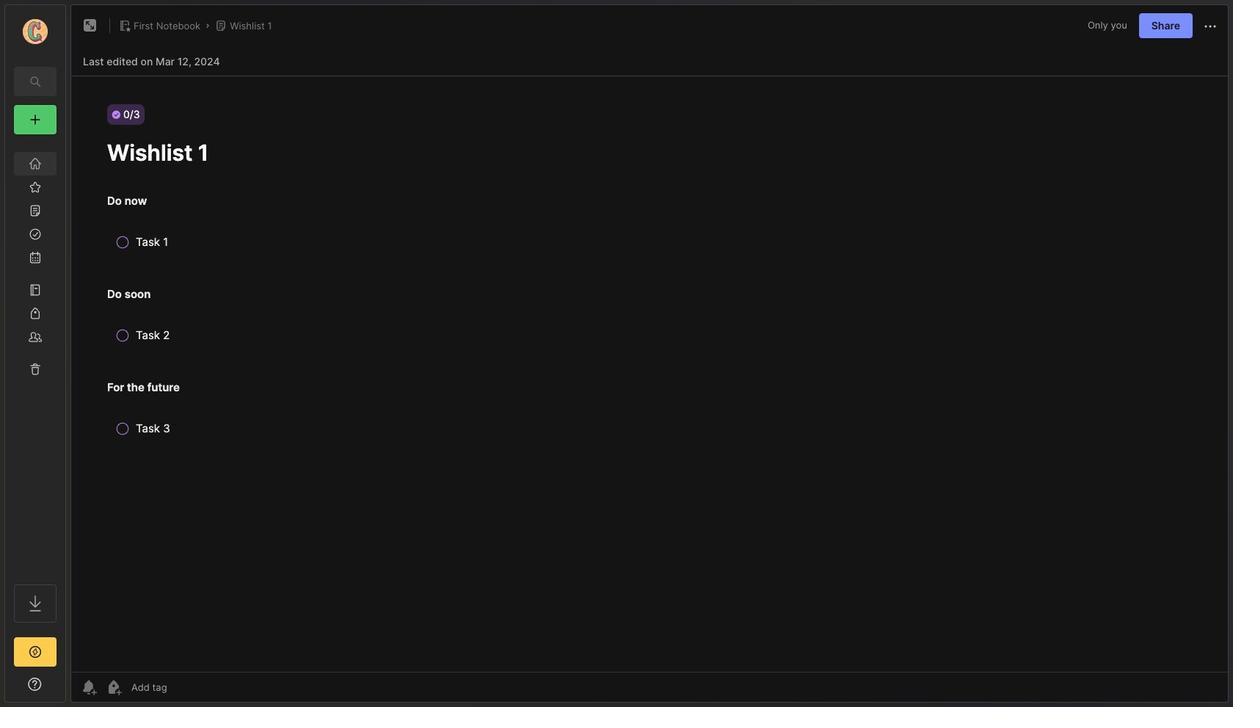 Task type: vqa. For each thing, say whether or not it's contained in the screenshot.
"Google"
no



Task type: describe. For each thing, give the bounding box(es) containing it.
Add tag field
[[130, 681, 241, 694]]

more actions image
[[1202, 17, 1220, 35]]

click to expand image
[[64, 680, 75, 698]]

upgrade image
[[26, 643, 44, 661]]

account image
[[23, 19, 48, 44]]

expand note image
[[82, 17, 99, 35]]

edit search image
[[26, 73, 44, 90]]



Task type: locate. For each thing, give the bounding box(es) containing it.
tree
[[5, 143, 65, 571]]

home image
[[28, 156, 43, 171]]

note window element
[[70, 4, 1229, 706]]

Note Editor text field
[[71, 76, 1229, 672]]

add tag image
[[105, 679, 123, 696]]

main element
[[0, 0, 70, 707]]

WHAT'S NEW field
[[5, 673, 65, 696]]

tree inside main element
[[5, 143, 65, 571]]

More actions field
[[1202, 16, 1220, 35]]

Account field
[[5, 17, 65, 46]]

add a reminder image
[[80, 679, 98, 696]]



